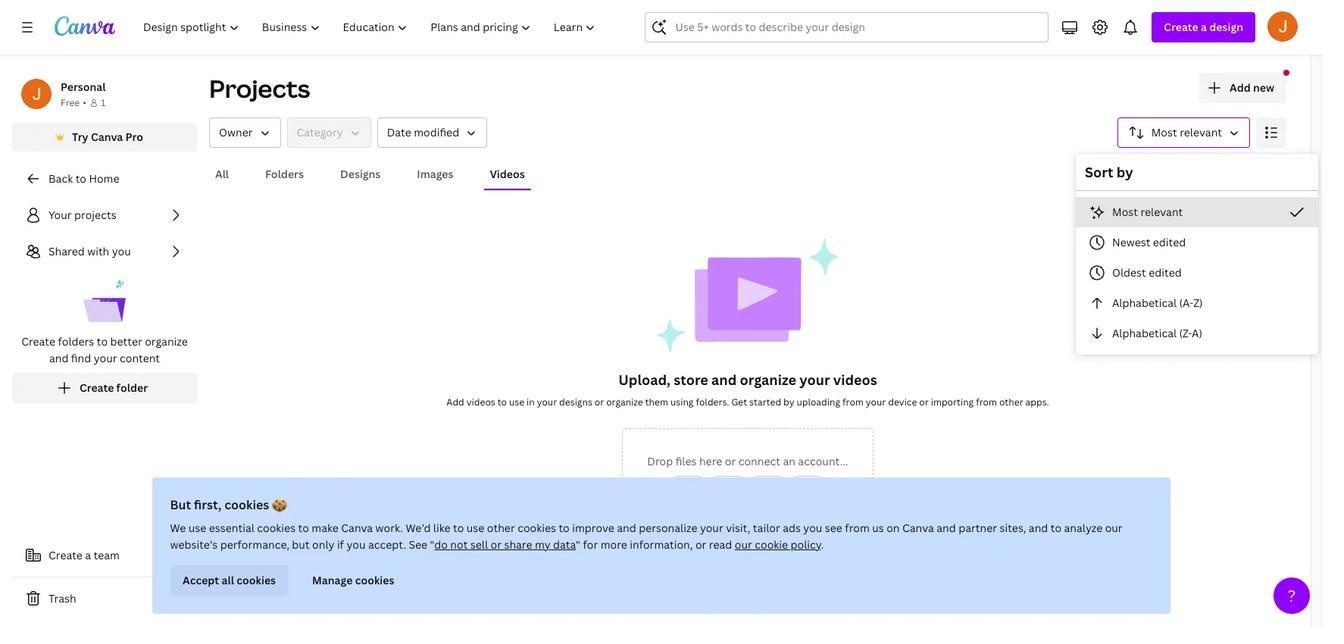 Task type: vqa. For each thing, say whether or not it's contained in the screenshot.
Draw button at the left of page
no



Task type: locate. For each thing, give the bounding box(es) containing it.
a inside 'dropdown button'
[[1202, 20, 1208, 34]]

use up sell
[[467, 521, 485, 535]]

or
[[595, 396, 604, 409], [920, 396, 929, 409], [725, 454, 736, 468], [491, 537, 502, 552], [696, 537, 707, 552]]

1 " from the left
[[430, 537, 435, 552]]

or left read
[[696, 537, 707, 552]]

to right like
[[453, 521, 464, 535]]

1 horizontal spatial a
[[1202, 20, 1208, 34]]

1 vertical spatial alphabetical
[[1113, 326, 1177, 340]]

a)
[[1192, 326, 1203, 340]]

oldest
[[1113, 265, 1147, 280]]

a left design in the top right of the page
[[1202, 20, 1208, 34]]

and inside the upload, store and organize your videos add videos to use in your designs or organize them using folders. get started by uploading from your device or importing from other apps.
[[712, 371, 737, 389]]

share
[[504, 537, 533, 552]]

? button
[[1274, 578, 1311, 614]]

1 horizontal spatial organize
[[607, 396, 643, 409]]

images button
[[411, 160, 460, 189]]

and right sites,
[[1029, 521, 1049, 535]]

your right in
[[537, 396, 557, 409]]

1 horizontal spatial you
[[347, 537, 366, 552]]

you
[[112, 244, 131, 259], [804, 521, 823, 535], [347, 537, 366, 552]]

create inside 'dropdown button'
[[1165, 20, 1199, 34]]

accept
[[182, 573, 219, 588]]

us
[[873, 521, 885, 535]]

videos
[[834, 371, 878, 389], [467, 396, 496, 409]]

2 horizontal spatial you
[[804, 521, 823, 535]]

canva inside button
[[91, 130, 123, 144]]

canva right on
[[903, 521, 935, 535]]

your right find
[[94, 351, 117, 365]]

2 horizontal spatial use
[[509, 396, 525, 409]]

your up read
[[700, 521, 724, 535]]

projects
[[74, 208, 116, 222]]

folders
[[58, 334, 94, 349]]

manage
[[312, 573, 352, 588]]

trash link
[[12, 584, 197, 614]]

0 vertical spatial organize
[[145, 334, 188, 349]]

?
[[1288, 585, 1297, 606]]

0 vertical spatial you
[[112, 244, 131, 259]]

0 horizontal spatial use
[[189, 521, 206, 535]]

a left team
[[85, 548, 91, 562]]

to left better
[[97, 334, 108, 349]]

0 horizontal spatial by
[[784, 396, 795, 409]]

0 horizontal spatial a
[[85, 548, 91, 562]]

0 horizontal spatial add
[[447, 396, 465, 409]]

and up do not sell or share my data " for more information, or read our cookie policy .
[[617, 521, 637, 535]]

use left in
[[509, 396, 525, 409]]

" left for
[[576, 537, 581, 552]]

your up uploading
[[800, 371, 830, 389]]

most relevant down the add new "dropdown button"
[[1152, 125, 1223, 139]]

1 vertical spatial edited
[[1149, 265, 1182, 280]]

from right importing
[[977, 396, 998, 409]]

list
[[12, 200, 197, 403]]

designs button
[[334, 160, 387, 189]]

folder
[[116, 381, 148, 395]]

🍪
[[272, 497, 287, 513]]

date
[[387, 125, 411, 139]]

by right started
[[784, 396, 795, 409]]

and left find
[[49, 351, 69, 365]]

back to home
[[49, 171, 119, 186]]

essential
[[209, 521, 255, 535]]

our down visit,
[[735, 537, 753, 552]]

1 horizontal spatial canva
[[341, 521, 373, 535]]

organize
[[145, 334, 188, 349], [740, 371, 797, 389], [607, 396, 643, 409]]

1 alphabetical from the top
[[1113, 296, 1177, 310]]

we use essential cookies to make canva work. we'd like to use other cookies to improve and personalize your visit, tailor ads you see from us on canva and partner sites, and to analyze our website's performance, but only if you accept. see "
[[170, 521, 1123, 552]]

and up folders.
[[712, 371, 737, 389]]

to left analyze at the right bottom of page
[[1051, 521, 1062, 535]]

use
[[509, 396, 525, 409], [189, 521, 206, 535], [467, 521, 485, 535]]

0 vertical spatial our
[[1106, 521, 1123, 535]]

1 vertical spatial our
[[735, 537, 753, 552]]

our right analyze at the right bottom of page
[[1106, 521, 1123, 535]]

jeremy miller image
[[1268, 11, 1299, 42]]

date modified
[[387, 125, 460, 139]]

do not sell or share my data " for more information, or read our cookie policy .
[[435, 537, 824, 552]]

organize inside create folders to better organize and find your content
[[145, 334, 188, 349]]

newest edited
[[1113, 235, 1187, 249]]

you right if
[[347, 537, 366, 552]]

create left design in the top right of the page
[[1165, 20, 1199, 34]]

" right see
[[430, 537, 435, 552]]

do not sell or share my data link
[[435, 537, 576, 552]]

partner
[[959, 521, 998, 535]]

create folder button
[[12, 373, 197, 403]]

but
[[292, 537, 310, 552]]

but first, cookies 🍪 dialog
[[152, 478, 1171, 614]]

0 vertical spatial other
[[1000, 396, 1024, 409]]

to right back
[[76, 171, 86, 186]]

most relevant up newest edited
[[1113, 205, 1184, 219]]

you up policy
[[804, 521, 823, 535]]

"
[[430, 537, 435, 552], [576, 537, 581, 552]]

" inside we use essential cookies to make canva work. we'd like to use other cookies to improve and personalize your visit, tailor ads you see from us on canva and partner sites, and to analyze our website's performance, but only if you accept. see "
[[430, 537, 435, 552]]

videos button
[[484, 160, 531, 189]]

and
[[49, 351, 69, 365], [712, 371, 737, 389], [617, 521, 637, 535], [937, 521, 957, 535], [1029, 521, 1049, 535]]

our cookie policy link
[[735, 537, 822, 552]]

1 vertical spatial add
[[447, 396, 465, 409]]

files
[[676, 454, 697, 468]]

oldest edited option
[[1076, 258, 1319, 288]]

1 vertical spatial most relevant
[[1113, 205, 1184, 219]]

Sort by button
[[1118, 118, 1251, 148]]

create for create a design
[[1165, 20, 1199, 34]]

your projects link
[[12, 200, 197, 230]]

connect
[[739, 454, 781, 468]]

get
[[732, 396, 748, 409]]

organize down upload,
[[607, 396, 643, 409]]

edited up the 'oldest edited'
[[1154, 235, 1187, 249]]

we'd
[[406, 521, 431, 535]]

create left team
[[49, 548, 83, 562]]

our
[[1106, 521, 1123, 535], [735, 537, 753, 552]]

on
[[887, 521, 900, 535]]

(a-
[[1180, 296, 1194, 310]]

sort
[[1086, 163, 1114, 181]]

1 horizontal spatial videos
[[834, 371, 878, 389]]

z)
[[1194, 296, 1204, 310]]

0 horizontal spatial most
[[1113, 205, 1139, 219]]

pro
[[125, 130, 143, 144]]

or right here
[[725, 454, 736, 468]]

create for create a team
[[49, 548, 83, 562]]

1 vertical spatial by
[[784, 396, 795, 409]]

cookies down 🍪
[[257, 521, 296, 535]]

0 horizontal spatial canva
[[91, 130, 123, 144]]

0 horizontal spatial other
[[487, 521, 515, 535]]

relevant inside option
[[1141, 205, 1184, 219]]

0 horizontal spatial "
[[430, 537, 435, 552]]

2 alphabetical from the top
[[1113, 326, 1177, 340]]

add left new
[[1230, 80, 1251, 95]]

0 vertical spatial videos
[[834, 371, 878, 389]]

shared
[[49, 244, 85, 259]]

to left in
[[498, 396, 507, 409]]

tailor
[[753, 521, 781, 535]]

1 vertical spatial relevant
[[1141, 205, 1184, 219]]

to inside create folders to better organize and find your content
[[97, 334, 108, 349]]

0 horizontal spatial videos
[[467, 396, 496, 409]]

2 vertical spatial organize
[[607, 396, 643, 409]]

from right uploading
[[843, 396, 864, 409]]

list containing your projects
[[12, 200, 197, 403]]

canva up if
[[341, 521, 373, 535]]

None search field
[[645, 12, 1049, 42]]

design
[[1210, 20, 1244, 34]]

canva right try
[[91, 130, 123, 144]]

from
[[843, 396, 864, 409], [977, 396, 998, 409], [845, 521, 870, 535]]

new
[[1254, 80, 1275, 95]]

0 vertical spatial most relevant
[[1152, 125, 1223, 139]]

0 vertical spatial alphabetical
[[1113, 296, 1177, 310]]

0 vertical spatial a
[[1202, 20, 1208, 34]]

sell
[[471, 537, 488, 552]]

create inside create folders to better organize and find your content
[[21, 334, 55, 349]]

find
[[71, 351, 91, 365]]

owner
[[219, 125, 253, 139]]

organize up started
[[740, 371, 797, 389]]

relevant up newest edited
[[1141, 205, 1184, 219]]

create for create folders to better organize and find your content
[[21, 334, 55, 349]]

other left apps.
[[1000, 396, 1024, 409]]

edited for oldest edited
[[1149, 265, 1182, 280]]

a inside button
[[85, 548, 91, 562]]

1 vertical spatial most
[[1113, 205, 1139, 219]]

drop
[[648, 454, 673, 468]]

alphabetical inside option
[[1113, 326, 1177, 340]]

2 vertical spatial you
[[347, 537, 366, 552]]

alphabetical down the 'oldest edited'
[[1113, 296, 1177, 310]]

by
[[1117, 163, 1134, 181], [784, 396, 795, 409]]

most relevant button
[[1076, 197, 1319, 227]]

shared with you
[[49, 244, 131, 259]]

1 horizontal spatial other
[[1000, 396, 1024, 409]]

upload,
[[619, 371, 671, 389]]

alphabetical for alphabetical (z-a)
[[1113, 326, 1177, 340]]

alphabetical down "alphabetical (a-z)"
[[1113, 326, 1177, 340]]

relevant down the add new "dropdown button"
[[1180, 125, 1223, 139]]

improve
[[572, 521, 615, 535]]

0 horizontal spatial you
[[112, 244, 131, 259]]

1 vertical spatial videos
[[467, 396, 496, 409]]

1 horizontal spatial add
[[1230, 80, 1251, 95]]

create
[[1165, 20, 1199, 34], [21, 334, 55, 349], [80, 381, 114, 395], [49, 548, 83, 562]]

1 horizontal spatial by
[[1117, 163, 1134, 181]]

0 vertical spatial add
[[1230, 80, 1251, 95]]

you right with
[[112, 244, 131, 259]]

1 horizontal spatial most
[[1152, 125, 1178, 139]]

organize up content
[[145, 334, 188, 349]]

to
[[76, 171, 86, 186], [97, 334, 108, 349], [498, 396, 507, 409], [298, 521, 309, 535], [453, 521, 464, 535], [559, 521, 570, 535], [1051, 521, 1062, 535]]

with
[[87, 244, 109, 259]]

edited inside button
[[1154, 235, 1187, 249]]

videos left in
[[467, 396, 496, 409]]

to inside "link"
[[76, 171, 86, 186]]

shared with you link
[[12, 237, 197, 267]]

designs
[[560, 396, 593, 409]]

other inside we use essential cookies to make canva work. we'd like to use other cookies to improve and personalize your visit, tailor ads you see from us on canva and partner sites, and to analyze our website's performance, but only if you accept. see "
[[487, 521, 515, 535]]

and left partner
[[937, 521, 957, 535]]

1 vertical spatial a
[[85, 548, 91, 562]]

sort by list box
[[1076, 197, 1319, 349]]

1 vertical spatial other
[[487, 521, 515, 535]]

most
[[1152, 125, 1178, 139], [1113, 205, 1139, 219]]

by right sort
[[1117, 163, 1134, 181]]

from left us on the bottom right of the page
[[845, 521, 870, 535]]

1 horizontal spatial our
[[1106, 521, 1123, 535]]

or right sell
[[491, 537, 502, 552]]

accept all cookies button
[[170, 566, 288, 596]]

create down find
[[80, 381, 114, 395]]

create left folders
[[21, 334, 55, 349]]

newest edited button
[[1076, 227, 1319, 258]]

0 vertical spatial edited
[[1154, 235, 1187, 249]]

Date modified button
[[377, 118, 488, 148]]

use inside the upload, store and organize your videos add videos to use in your designs or organize them using folders. get started by uploading from your device or importing from other apps.
[[509, 396, 525, 409]]

videos up uploading
[[834, 371, 878, 389]]

edited inside button
[[1149, 265, 1182, 280]]

0 horizontal spatial our
[[735, 537, 753, 552]]

0 horizontal spatial organize
[[145, 334, 188, 349]]

1 vertical spatial organize
[[740, 371, 797, 389]]

use up website's
[[189, 521, 206, 535]]

add left in
[[447, 396, 465, 409]]

2 horizontal spatial canva
[[903, 521, 935, 535]]

account...
[[798, 454, 849, 468]]

cookies
[[225, 497, 269, 513], [257, 521, 296, 535], [518, 521, 556, 535], [236, 573, 276, 588], [355, 573, 394, 588]]

•
[[83, 96, 86, 109]]

other up the do not sell or share my data link
[[487, 521, 515, 535]]

1 horizontal spatial "
[[576, 537, 581, 552]]

canva
[[91, 130, 123, 144], [341, 521, 373, 535], [903, 521, 935, 535]]

cookies up my
[[518, 521, 556, 535]]

edited up "alphabetical (a-z)"
[[1149, 265, 1182, 280]]

device
[[889, 396, 918, 409]]

0 vertical spatial most
[[1152, 125, 1178, 139]]

create a design button
[[1153, 12, 1256, 42]]

alphabetical inside option
[[1113, 296, 1177, 310]]

cookies right all
[[236, 573, 276, 588]]

if
[[337, 537, 344, 552]]



Task type: describe. For each thing, give the bounding box(es) containing it.
policy
[[791, 537, 822, 552]]

make
[[312, 521, 339, 535]]

create folder
[[80, 381, 148, 395]]

accept.
[[368, 537, 406, 552]]

your projects
[[49, 208, 116, 222]]

most relevant inside option
[[1113, 205, 1184, 219]]

our inside we use essential cookies to make canva work. we'd like to use other cookies to improve and personalize your visit, tailor ads you see from us on canva and partner sites, and to analyze our website's performance, but only if you accept. see "
[[1106, 521, 1123, 535]]

to inside the upload, store and organize your videos add videos to use in your designs or organize them using folders. get started by uploading from your device or importing from other apps.
[[498, 396, 507, 409]]

better
[[110, 334, 142, 349]]

try canva pro
[[72, 130, 143, 144]]

in
[[527, 396, 535, 409]]

1 horizontal spatial use
[[467, 521, 485, 535]]

images
[[417, 167, 454, 181]]

0 vertical spatial by
[[1117, 163, 1134, 181]]

1 vertical spatial you
[[804, 521, 823, 535]]

my
[[535, 537, 551, 552]]

sites,
[[1000, 521, 1027, 535]]

here
[[700, 454, 723, 468]]

personal
[[61, 80, 106, 94]]

like
[[433, 521, 451, 535]]

using
[[671, 396, 694, 409]]

2 horizontal spatial organize
[[740, 371, 797, 389]]

1
[[101, 96, 106, 109]]

2 " from the left
[[576, 537, 581, 552]]

try canva pro button
[[12, 123, 197, 152]]

Search search field
[[676, 13, 1019, 42]]

alphabetical (z-a)
[[1113, 326, 1203, 340]]

apps.
[[1026, 396, 1050, 409]]

videos
[[490, 167, 525, 181]]

all button
[[209, 160, 235, 189]]

or right designs
[[595, 396, 604, 409]]

designs
[[340, 167, 381, 181]]

team
[[94, 548, 120, 562]]

read
[[709, 537, 733, 552]]

upload, store and organize your videos add videos to use in your designs or organize them using folders. get started by uploading from your device or importing from other apps.
[[447, 371, 1050, 409]]

modified
[[414, 125, 460, 139]]

we
[[170, 521, 186, 535]]

newest
[[1113, 235, 1151, 249]]

importing
[[931, 396, 974, 409]]

a for team
[[85, 548, 91, 562]]

free
[[61, 96, 80, 109]]

most relevant option
[[1076, 197, 1319, 227]]

home
[[89, 171, 119, 186]]

add new
[[1230, 80, 1275, 95]]

by inside the upload, store and organize your videos add videos to use in your designs or organize them using folders. get started by uploading from your device or importing from other apps.
[[784, 396, 795, 409]]

your inside create folders to better organize and find your content
[[94, 351, 117, 365]]

from inside we use essential cookies to make canva work. we'd like to use other cookies to improve and personalize your visit, tailor ads you see from us on canva and partner sites, and to analyze our website's performance, but only if you accept. see "
[[845, 521, 870, 535]]

.
[[822, 537, 824, 552]]

an
[[783, 454, 796, 468]]

add inside "dropdown button"
[[1230, 80, 1251, 95]]

more
[[601, 537, 628, 552]]

a for design
[[1202, 20, 1208, 34]]

website's
[[170, 537, 218, 552]]

data
[[553, 537, 576, 552]]

or right device
[[920, 396, 929, 409]]

newest edited option
[[1076, 227, 1319, 258]]

alphabetical for alphabetical (a-z)
[[1113, 296, 1177, 310]]

free •
[[61, 96, 86, 109]]

see
[[409, 537, 428, 552]]

drop files here or connect an account...
[[648, 454, 849, 468]]

to up data
[[559, 521, 570, 535]]

create a team
[[49, 548, 120, 562]]

most inside option
[[1113, 205, 1139, 219]]

alphabetical (a-z) button
[[1076, 288, 1319, 318]]

work.
[[376, 521, 403, 535]]

and inside create folders to better organize and find your content
[[49, 351, 69, 365]]

trash
[[49, 591, 76, 606]]

alphabetical (a-z) option
[[1076, 288, 1319, 318]]

personalize
[[639, 521, 698, 535]]

create a design
[[1165, 20, 1244, 34]]

ads
[[783, 521, 801, 535]]

alphabetical (z-a) button
[[1076, 318, 1319, 349]]

cookie
[[755, 537, 788, 552]]

manage cookies
[[312, 573, 394, 588]]

add new button
[[1200, 73, 1287, 103]]

performance,
[[220, 537, 290, 552]]

edited for newest edited
[[1154, 235, 1187, 249]]

only
[[312, 537, 335, 552]]

but first, cookies 🍪
[[170, 497, 287, 513]]

category
[[297, 125, 343, 139]]

analyze
[[1065, 521, 1103, 535]]

Owner button
[[209, 118, 281, 148]]

top level navigation element
[[133, 12, 609, 42]]

cookies up essential at left
[[225, 497, 269, 513]]

other inside the upload, store and organize your videos add videos to use in your designs or organize them using folders. get started by uploading from your device or importing from other apps.
[[1000, 396, 1024, 409]]

create a team button
[[12, 541, 197, 571]]

visit,
[[726, 521, 751, 535]]

uploading
[[797, 396, 841, 409]]

to up but
[[298, 521, 309, 535]]

back
[[49, 171, 73, 186]]

add inside the upload, store and organize your videos add videos to use in your designs or organize them using folders. get started by uploading from your device or importing from other apps.
[[447, 396, 465, 409]]

create for create folder
[[80, 381, 114, 395]]

alphabetical (z-a) option
[[1076, 318, 1319, 349]]

cookies down accept.
[[355, 573, 394, 588]]

0 vertical spatial relevant
[[1180, 125, 1223, 139]]

sort by
[[1086, 163, 1134, 181]]

oldest edited
[[1113, 265, 1182, 280]]

your left device
[[866, 396, 886, 409]]

Category button
[[287, 118, 371, 148]]

store
[[674, 371, 709, 389]]

back to home link
[[12, 164, 197, 194]]

manage cookies button
[[300, 566, 406, 596]]

information,
[[630, 537, 693, 552]]

your inside we use essential cookies to make canva work. we'd like to use other cookies to improve and personalize your visit, tailor ads you see from us on canva and partner sites, and to analyze our website's performance, but only if you accept. see "
[[700, 521, 724, 535]]

folders
[[265, 167, 304, 181]]

try
[[72, 130, 88, 144]]



